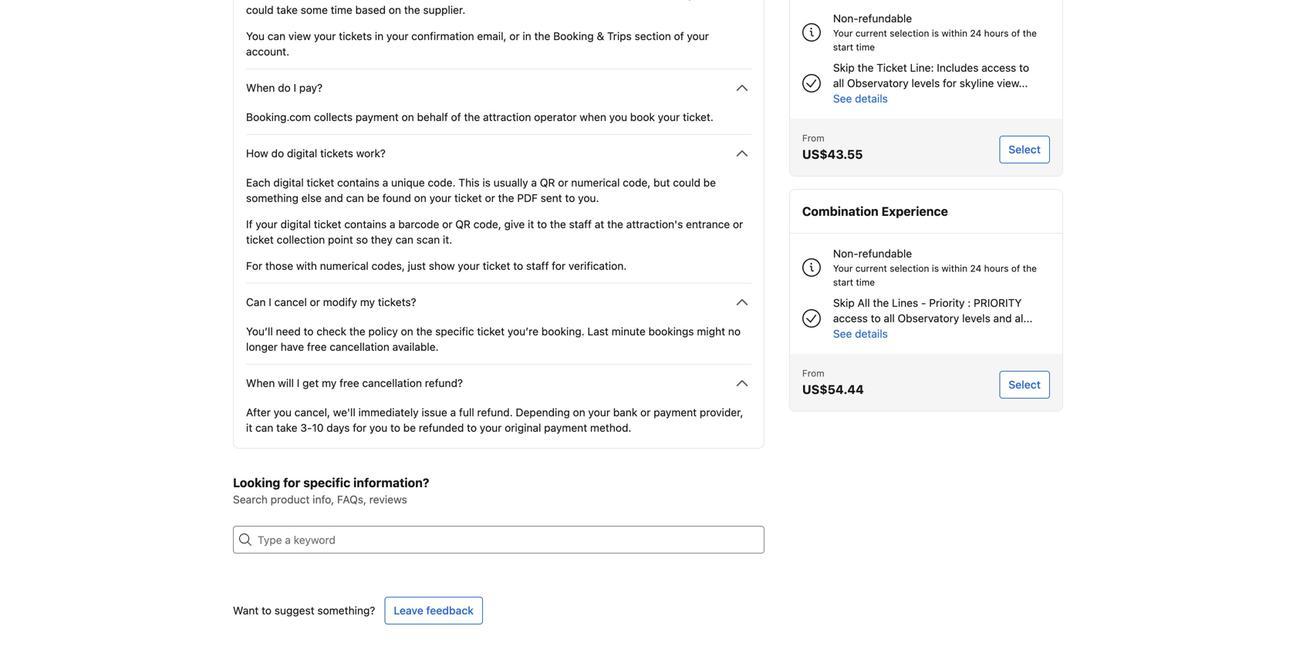 Task type: locate. For each thing, give the bounding box(es) containing it.
1 horizontal spatial with
[[588, 0, 609, 1]]

1 horizontal spatial numerical
[[571, 176, 620, 189]]

1 vertical spatial hours
[[984, 263, 1009, 274]]

confirmation inside you can view your tickets in your confirmation email, or in the booking & trips section of your account.
[[411, 30, 474, 42]]

and
[[325, 192, 343, 204], [993, 312, 1012, 325]]

1 horizontal spatial code,
[[623, 176, 651, 189]]

non-refundable your current selection is within 24 hours of the start time for -
[[833, 247, 1037, 288]]

for down includes
[[943, 77, 957, 90]]

0 vertical spatial be
[[703, 176, 716, 189]]

0 horizontal spatial qr
[[455, 218, 471, 231]]

might
[[697, 325, 725, 338]]

you'll need to check the policy on the specific ticket you're booking. last minute bookings might no longer have free cancellation available.
[[246, 325, 741, 353]]

search
[[233, 493, 268, 506]]

1 horizontal spatial this
[[730, 0, 751, 1]]

cancellation inside you'll need to check the policy on the specific ticket you're booking. last minute bookings might no longer have free cancellation available.
[[330, 341, 390, 353]]

do
[[278, 81, 291, 94], [271, 147, 284, 160]]

my right modify at left top
[[360, 296, 375, 309]]

my right "get"
[[322, 377, 337, 390]]

on
[[389, 3, 401, 16], [402, 111, 414, 123], [414, 192, 427, 204], [401, 325, 413, 338], [573, 406, 585, 419]]

when will i get my free cancellation refund? button
[[246, 374, 751, 393]]

see up from us$43.55
[[833, 92, 852, 105]]

else
[[301, 192, 322, 204]]

1 horizontal spatial it
[[528, 218, 534, 231]]

non- for all
[[833, 247, 859, 260]]

contains down work?
[[337, 176, 380, 189]]

contains inside the each digital ticket contains a unique code. this is usually a qr or numerical code, but could be something else and can be found on your ticket or the pdf sent to you.
[[337, 176, 380, 189]]

book
[[630, 111, 655, 123]]

2 in from the left
[[523, 30, 531, 42]]

observatory inside skip all the lines - priority : priority access to all observatory levels and al... see details
[[898, 312, 959, 325]]

1 vertical spatial select button
[[999, 371, 1050, 399]]

qr down the each digital ticket contains a unique code. this is usually a qr or numerical code, but could be something else and can be found on your ticket or the pdf sent to you.
[[455, 218, 471, 231]]

0 vertical spatial start
[[833, 42, 853, 52]]

1 horizontal spatial could
[[673, 176, 701, 189]]

observatory down the -
[[898, 312, 959, 325]]

2 select button from the top
[[999, 371, 1050, 399]]

1 vertical spatial see
[[833, 328, 852, 340]]

24 for priority
[[970, 263, 982, 274]]

0 vertical spatial staff
[[569, 218, 592, 231]]

1 vertical spatial qr
[[455, 218, 471, 231]]

2 see from the top
[[833, 328, 852, 340]]

want
[[233, 605, 259, 617]]

0 horizontal spatial in
[[375, 30, 384, 42]]

confirmation up based
[[324, 0, 386, 1]]

bookings
[[649, 325, 694, 338]]

1 hours from the top
[[984, 28, 1009, 39]]

0 horizontal spatial specific
[[303, 476, 350, 490]]

observatory inside skip the ticket line: includes access to all observatory levels for skyline view... see details
[[847, 77, 909, 90]]

payment
[[356, 111, 399, 123], [654, 406, 697, 419], [544, 422, 587, 434]]

details
[[855, 92, 888, 105], [855, 328, 888, 340]]

or
[[509, 30, 520, 42], [558, 176, 568, 189], [485, 192, 495, 204], [442, 218, 453, 231], [733, 218, 743, 231], [310, 296, 320, 309], [640, 406, 651, 419]]

0 vertical spatial contains
[[337, 176, 380, 189]]

0 vertical spatial do
[[278, 81, 291, 94]]

tickets inside you can view your tickets in your confirmation email, or in the booking & trips section of your account.
[[339, 30, 372, 42]]

we'll
[[333, 406, 356, 419]]

24 for access
[[970, 28, 982, 39]]

time up skip the ticket line: includes access to all observatory levels for skyline view... see details
[[856, 42, 875, 52]]

digital inside the each digital ticket contains a unique code. this is usually a qr or numerical code, but could be something else and can be found on your ticket or the pdf sent to you.
[[273, 176, 304, 189]]

from up us$54.44
[[802, 368, 825, 379]]

levels inside skip all the lines - priority : priority access to all observatory levels and al... see details
[[962, 312, 991, 325]]

each digital ticket contains a unique code. this is usually a qr or numerical code, but could be something else and can be found on your ticket or the pdf sent to you.
[[246, 176, 716, 204]]

the inside skip all the lines - priority : priority access to all observatory levels and al... see details
[[873, 297, 889, 309]]

my inside dropdown button
[[322, 377, 337, 390]]

tickets?
[[378, 296, 416, 309]]

2 when from the top
[[246, 377, 275, 390]]

policy
[[368, 325, 398, 338]]

numerical up you.
[[571, 176, 620, 189]]

digital inside if your digital ticket contains a barcode or qr code, give it to the staff at the attraction's entrance or ticket collection point so they can scan it.
[[281, 218, 311, 231]]

0 vertical spatial access
[[982, 61, 1016, 74]]

1 vertical spatial with
[[296, 260, 317, 272]]

skip
[[833, 61, 855, 74], [833, 297, 855, 309]]

refundable down the combination experience
[[859, 247, 912, 260]]

see up from us$54.44
[[833, 328, 852, 340]]

for
[[943, 77, 957, 90], [552, 260, 566, 272], [353, 422, 367, 434], [283, 476, 300, 490]]

with down collection
[[296, 260, 317, 272]]

your for skip the ticket line: includes access to all observatory levels for skyline view...
[[833, 28, 853, 39]]

take inside after you cancel, we'll immediately issue a full refund. depending on your bank or payment provider, it can take 3-10 days for you to be refunded to your original payment method.
[[276, 422, 297, 434]]

1 vertical spatial details
[[855, 328, 888, 340]]

your right show
[[458, 260, 480, 272]]

1 vertical spatial i
[[269, 296, 271, 309]]

2 vertical spatial i
[[297, 377, 300, 390]]

0 vertical spatial numerical
[[571, 176, 620, 189]]

and right else
[[325, 192, 343, 204]]

attraction
[[631, 0, 679, 1], [483, 111, 531, 123]]

code, left give
[[474, 218, 501, 231]]

staff left at
[[569, 218, 592, 231]]

numerical
[[571, 176, 620, 189], [320, 260, 369, 272]]

10
[[312, 422, 324, 434]]

skyline
[[960, 77, 994, 90]]

1 see from the top
[[833, 92, 852, 105]]

1 vertical spatial select
[[1009, 378, 1041, 391]]

when for when will i get my free cancellation refund?
[[246, 377, 275, 390]]

1 vertical spatial it
[[246, 422, 252, 434]]

usually
[[494, 176, 528, 189]]

those
[[265, 260, 293, 272]]

could down the you'll
[[246, 3, 274, 16]]

current up ticket
[[856, 28, 887, 39]]

1 when from the top
[[246, 81, 275, 94]]

1 horizontal spatial payment
[[544, 422, 587, 434]]

2 vertical spatial payment
[[544, 422, 587, 434]]

skip left ticket
[[833, 61, 855, 74]]

give
[[504, 218, 525, 231]]

the inside you can view your tickets in your confirmation email, or in the booking & trips section of your account.
[[534, 30, 550, 42]]

leave
[[394, 605, 423, 617]]

2 your from the top
[[833, 263, 853, 274]]

skip inside skip all the lines - priority : priority access to all observatory levels and al... see details
[[833, 297, 855, 309]]

0 vertical spatial current
[[856, 28, 887, 39]]

be
[[703, 176, 716, 189], [367, 192, 380, 204], [403, 422, 416, 434]]

1 start from the top
[[833, 42, 853, 52]]

observatory down ticket
[[847, 77, 909, 90]]

refundable for ticket
[[859, 12, 912, 25]]

tickets left work?
[[320, 147, 353, 160]]

attraction down "when do i pay?" dropdown button
[[483, 111, 531, 123]]

0 vertical spatial within
[[942, 28, 968, 39]]

non- for the
[[833, 12, 859, 25]]

on right depending
[[573, 406, 585, 419]]

1 vertical spatial staff
[[526, 260, 549, 272]]

0 horizontal spatial be
[[367, 192, 380, 204]]

0 vertical spatial free
[[307, 341, 327, 353]]

hours for :
[[984, 263, 1009, 274]]

select down the al...
[[1009, 378, 1041, 391]]

minute
[[612, 325, 646, 338]]

0 vertical spatial select
[[1009, 143, 1041, 156]]

2 current from the top
[[856, 263, 887, 274]]

0 vertical spatial i
[[294, 81, 296, 94]]

0 vertical spatial this
[[730, 0, 751, 1]]

within up includes
[[942, 28, 968, 39]]

:
[[968, 297, 971, 309]]

levels down ":"
[[962, 312, 991, 325]]

the right at
[[607, 218, 623, 231]]

non-refundable your current selection is within 24 hours of the start time
[[833, 12, 1037, 52], [833, 247, 1037, 288]]

0 horizontal spatial this
[[459, 176, 480, 189]]

confirmation
[[324, 0, 386, 1], [411, 30, 474, 42]]

free up we'll
[[340, 377, 359, 390]]

from for us$54.44
[[802, 368, 825, 379]]

0 vertical spatial qr
[[540, 176, 555, 189]]

reviews
[[369, 493, 407, 506]]

0 vertical spatial attraction
[[631, 0, 679, 1]]

and inside skip all the lines - priority : priority access to all observatory levels and al... see details
[[993, 312, 1012, 325]]

1 vertical spatial numerical
[[320, 260, 369, 272]]

1 horizontal spatial all
[[884, 312, 895, 325]]

2 see details link from the top
[[833, 328, 888, 340]]

3-
[[300, 422, 312, 434]]

is left usually
[[483, 176, 491, 189]]

depending
[[516, 406, 570, 419]]

1 vertical spatial current
[[856, 263, 887, 274]]

1 horizontal spatial qr
[[540, 176, 555, 189]]

can up account.
[[268, 30, 286, 42]]

Type a keyword field
[[252, 526, 765, 554]]

al...
[[1015, 312, 1033, 325]]

2 horizontal spatial you
[[609, 111, 627, 123]]

is
[[524, 0, 532, 1], [932, 28, 939, 39], [483, 176, 491, 189], [932, 263, 939, 274]]

and down priority
[[993, 312, 1012, 325]]

issue
[[422, 406, 447, 419]]

1 vertical spatial see details link
[[833, 328, 888, 340]]

1 in from the left
[[375, 30, 384, 42]]

booking.com collects payment on behalf of the attraction operator when you book your ticket.
[[246, 111, 714, 123]]

time for skip all the lines - priority : priority access to all observatory levels and al... see details
[[856, 277, 875, 288]]

2 select from the top
[[1009, 378, 1041, 391]]

is inside the each digital ticket contains a unique code. this is usually a qr or numerical code, but could be something else and can be found on your ticket or the pdf sent to you.
[[483, 176, 491, 189]]

payment up work?
[[356, 111, 399, 123]]

0 vertical spatial see
[[833, 92, 852, 105]]

0 horizontal spatial it
[[246, 422, 252, 434]]

could inside the each digital ticket contains a unique code. this is usually a qr or numerical code, but could be something else and can be found on your ticket or the pdf sent to you.
[[673, 176, 701, 189]]

you're
[[508, 325, 539, 338]]

0 horizontal spatial with
[[296, 260, 317, 272]]

0 vertical spatial time
[[331, 3, 352, 16]]

be left found on the top
[[367, 192, 380, 204]]

0 horizontal spatial all
[[833, 77, 844, 90]]

a up they
[[390, 218, 395, 231]]

2 hours from the top
[[984, 263, 1009, 274]]

it
[[528, 218, 534, 231], [246, 422, 252, 434]]

1 vertical spatial specific
[[303, 476, 350, 490]]

1 your from the top
[[833, 28, 853, 39]]

line:
[[910, 61, 934, 74]]

2 from from the top
[[802, 368, 825, 379]]

digital up collection
[[281, 218, 311, 231]]

ticket up "point"
[[314, 218, 341, 231]]

unique
[[391, 176, 425, 189]]

each
[[246, 176, 270, 189]]

can down the after at the bottom
[[255, 422, 273, 434]]

code, inside if your digital ticket contains a barcode or qr code, give it to the staff at the attraction's entrance or ticket collection point so they can scan it.
[[474, 218, 501, 231]]

1 vertical spatial start
[[833, 277, 853, 288]]

or inside you can view your tickets in your confirmation email, or in the booking & trips section of your account.
[[509, 30, 520, 42]]

with
[[588, 0, 609, 1], [296, 260, 317, 272]]

1 refundable from the top
[[859, 12, 912, 25]]

0 vertical spatial specific
[[435, 325, 474, 338]]

0 vertical spatial and
[[325, 192, 343, 204]]

0 horizontal spatial my
[[322, 377, 337, 390]]

numerical inside the each digital ticket contains a unique code. this is usually a qr or numerical code, but could be something else and can be found on your ticket or the pdf sent to you.
[[571, 176, 620, 189]]

your up method.
[[588, 406, 610, 419]]

payment down depending
[[544, 422, 587, 434]]

1 horizontal spatial free
[[340, 377, 359, 390]]

0 vertical spatial hours
[[984, 28, 1009, 39]]

of up priority
[[1011, 263, 1020, 274]]

time inside you'll receive a confirmation email once the reservation is confirmed with the attraction operator. this could take some time based on the supplier.
[[331, 3, 352, 16]]

how do digital tickets work? button
[[246, 144, 751, 163]]

1 vertical spatial do
[[271, 147, 284, 160]]

original
[[505, 422, 541, 434]]

hours up priority
[[984, 263, 1009, 274]]

for left 'verification.' in the top of the page
[[552, 260, 566, 272]]

0 vertical spatial observatory
[[847, 77, 909, 90]]

free
[[307, 341, 327, 353], [340, 377, 359, 390]]

can
[[268, 30, 286, 42], [346, 192, 364, 204], [396, 233, 414, 246], [255, 422, 273, 434]]

0 vertical spatial tickets
[[339, 30, 372, 42]]

1 current from the top
[[856, 28, 887, 39]]

1 details from the top
[[855, 92, 888, 105]]

skip inside skip the ticket line: includes access to all observatory levels for skyline view... see details
[[833, 61, 855, 74]]

can i cancel or modify my tickets? button
[[246, 293, 751, 312]]

digital
[[287, 147, 317, 160], [273, 176, 304, 189], [281, 218, 311, 231]]

1 horizontal spatial access
[[982, 61, 1016, 74]]

your down operator.
[[687, 30, 709, 42]]

all down lines
[[884, 312, 895, 325]]

i inside dropdown button
[[269, 296, 271, 309]]

when for when do i pay?
[[246, 81, 275, 94]]

0 vertical spatial my
[[360, 296, 375, 309]]

access down all on the right top
[[833, 312, 868, 325]]

tickets down based
[[339, 30, 372, 42]]

select for us$43.55
[[1009, 143, 1041, 156]]

1 vertical spatial all
[[884, 312, 895, 325]]

pdf
[[517, 192, 538, 204]]

the inside skip the ticket line: includes access to all observatory levels for skyline view... see details
[[858, 61, 874, 74]]

selection for line:
[[890, 28, 929, 39]]

it down the after at the bottom
[[246, 422, 252, 434]]

selection up lines
[[890, 263, 929, 274]]

1 take from the top
[[277, 3, 298, 16]]

1 horizontal spatial confirmation
[[411, 30, 474, 42]]

1 non- from the top
[[833, 12, 859, 25]]

-
[[921, 297, 926, 309]]

select button down the al...
[[999, 371, 1050, 399]]

1 vertical spatial your
[[833, 263, 853, 274]]

2 skip from the top
[[833, 297, 855, 309]]

or right cancel
[[310, 296, 320, 309]]

free inside dropdown button
[[340, 377, 359, 390]]

1 vertical spatial when
[[246, 377, 275, 390]]

1 vertical spatial refundable
[[859, 247, 912, 260]]

24
[[970, 28, 982, 39], [970, 263, 982, 274]]

this right operator.
[[730, 0, 751, 1]]

on inside the each digital ticket contains a unique code. this is usually a qr or numerical code, but could be something else and can be found on your ticket or the pdf sent to you.
[[414, 192, 427, 204]]

with up &
[[588, 0, 609, 1]]

all inside skip the ticket line: includes access to all observatory levels for skyline view... see details
[[833, 77, 844, 90]]

1 horizontal spatial staff
[[569, 218, 592, 231]]

operator
[[534, 111, 577, 123]]

i left "pay?"
[[294, 81, 296, 94]]

do left "pay?"
[[278, 81, 291, 94]]

current
[[856, 28, 887, 39], [856, 263, 887, 274]]

2 take from the top
[[276, 422, 297, 434]]

ticket inside you'll need to check the policy on the specific ticket you're booking. last minute bookings might no longer have free cancellation available.
[[477, 325, 505, 338]]

can
[[246, 296, 266, 309]]

levels inside skip the ticket line: includes access to all observatory levels for skyline view... see details
[[912, 77, 940, 90]]

qr up sent
[[540, 176, 555, 189]]

ticket down if
[[246, 233, 274, 246]]

staff inside if your digital ticket contains a barcode or qr code, give it to the staff at the attraction's entrance or ticket collection point so they can scan it.
[[569, 218, 592, 231]]

2 vertical spatial you
[[369, 422, 387, 434]]

the left 'booking'
[[534, 30, 550, 42]]

2 vertical spatial be
[[403, 422, 416, 434]]

from inside from us$43.55
[[802, 133, 825, 144]]

your down code.
[[429, 192, 451, 204]]

specific up info,
[[303, 476, 350, 490]]

from inside from us$54.44
[[802, 368, 825, 379]]

contains
[[337, 176, 380, 189], [344, 218, 387, 231]]

do right how
[[271, 147, 284, 160]]

be down the immediately
[[403, 422, 416, 434]]

the left ticket
[[858, 61, 874, 74]]

staff
[[569, 218, 592, 231], [526, 260, 549, 272]]

1 horizontal spatial and
[[993, 312, 1012, 325]]

your right if
[[256, 218, 278, 231]]

cancel,
[[295, 406, 330, 419]]

non-
[[833, 12, 859, 25], [833, 247, 859, 260]]

2 non-refundable your current selection is within 24 hours of the start time from the top
[[833, 247, 1037, 288]]

can down barcode
[[396, 233, 414, 246]]

from for us$43.55
[[802, 133, 825, 144]]

priority
[[929, 297, 965, 309]]

levels down line:
[[912, 77, 940, 90]]

1 vertical spatial tickets
[[320, 147, 353, 160]]

1 from from the top
[[802, 133, 825, 144]]

1 vertical spatial selection
[[890, 263, 929, 274]]

for inside skip the ticket line: includes access to all observatory levels for skyline view... see details
[[943, 77, 957, 90]]

for up product
[[283, 476, 300, 490]]

1 skip from the top
[[833, 61, 855, 74]]

1 see details link from the top
[[833, 92, 888, 105]]

access inside skip the ticket line: includes access to all observatory levels for skyline view... see details
[[982, 61, 1016, 74]]

a up some
[[315, 0, 321, 1]]

start for skip all the lines - priority : priority access to all observatory levels and al...
[[833, 277, 853, 288]]

2 non- from the top
[[833, 247, 859, 260]]

attraction up section
[[631, 0, 679, 1]]

to
[[1019, 61, 1029, 74], [565, 192, 575, 204], [537, 218, 547, 231], [513, 260, 523, 272], [871, 312, 881, 325], [304, 325, 314, 338], [390, 422, 400, 434], [467, 422, 477, 434], [262, 605, 272, 617]]

see details link down ticket
[[833, 92, 888, 105]]

your for skip all the lines - priority : priority access to all observatory levels and al...
[[833, 263, 853, 274]]

2 refundable from the top
[[859, 247, 912, 260]]

details inside skip the ticket line: includes access to all observatory levels for skyline view... see details
[[855, 92, 888, 105]]

1 vertical spatial contains
[[344, 218, 387, 231]]

take left the 3-
[[276, 422, 297, 434]]

0 vertical spatial your
[[833, 28, 853, 39]]

0 horizontal spatial payment
[[356, 111, 399, 123]]

reservation
[[465, 0, 521, 1]]

0 vertical spatial could
[[246, 3, 274, 16]]

the down sent
[[550, 218, 566, 231]]

you'll
[[246, 325, 273, 338]]

free inside you'll need to check the policy on the specific ticket you're booking. last minute bookings might no longer have free cancellation available.
[[307, 341, 327, 353]]

the up view...
[[1023, 28, 1037, 39]]

your inside the each digital ticket contains a unique code. this is usually a qr or numerical code, but could be something else and can be found on your ticket or the pdf sent to you.
[[429, 192, 451, 204]]

modify
[[323, 296, 357, 309]]

us$43.55
[[802, 147, 863, 162]]

is inside you'll receive a confirmation email once the reservation is confirmed with the attraction operator. this could take some time based on the supplier.
[[524, 0, 532, 1]]

on down "email"
[[389, 3, 401, 16]]

in right email,
[[523, 30, 531, 42]]

0 horizontal spatial and
[[325, 192, 343, 204]]

2 details from the top
[[855, 328, 888, 340]]

see
[[833, 92, 852, 105], [833, 328, 852, 340]]

1 non-refundable your current selection is within 24 hours of the start time from the top
[[833, 12, 1037, 52]]

see inside skip all the lines - priority : priority access to all observatory levels and al... see details
[[833, 328, 852, 340]]

1 horizontal spatial you
[[369, 422, 387, 434]]

ticket up else
[[307, 176, 334, 189]]

or inside dropdown button
[[310, 296, 320, 309]]

0 vertical spatial with
[[588, 0, 609, 1]]

this
[[730, 0, 751, 1], [459, 176, 480, 189]]

1 24 from the top
[[970, 28, 982, 39]]

and inside the each digital ticket contains a unique code. this is usually a qr or numerical code, but could be something else and can be found on your ticket or the pdf sent to you.
[[325, 192, 343, 204]]

2 vertical spatial digital
[[281, 218, 311, 231]]

a up found on the top
[[382, 176, 388, 189]]

when do i pay?
[[246, 81, 323, 94]]

1 within from the top
[[942, 28, 968, 39]]

product
[[271, 493, 310, 506]]

within up priority
[[942, 263, 968, 274]]

staff up 'can i cancel or modify my tickets?' dropdown button
[[526, 260, 549, 272]]

experience
[[882, 204, 948, 219]]

the inside the each digital ticket contains a unique code. this is usually a qr or numerical code, but could be something else and can be found on your ticket or the pdf sent to you.
[[498, 192, 514, 204]]

when left will
[[246, 377, 275, 390]]

1 select button from the top
[[999, 136, 1050, 164]]

will
[[278, 377, 294, 390]]

1 vertical spatial within
[[942, 263, 968, 274]]

2 start from the top
[[833, 277, 853, 288]]

i right can
[[269, 296, 271, 309]]

access inside skip all the lines - priority : priority access to all observatory levels and al... see details
[[833, 312, 868, 325]]

1 vertical spatial and
[[993, 312, 1012, 325]]

my
[[360, 296, 375, 309], [322, 377, 337, 390]]

of right section
[[674, 30, 684, 42]]

0 vertical spatial selection
[[890, 28, 929, 39]]

can inside the each digital ticket contains a unique code. this is usually a qr or numerical code, but could be something else and can be found on your ticket or the pdf sent to you.
[[346, 192, 364, 204]]

with inside how do digital tickets work? 'element'
[[296, 260, 317, 272]]

pay?
[[299, 81, 323, 94]]

digital inside dropdown button
[[287, 147, 317, 160]]

0 vertical spatial refundable
[[859, 12, 912, 25]]

1 select from the top
[[1009, 143, 1041, 156]]

0 vertical spatial all
[[833, 77, 844, 90]]

2 24 from the top
[[970, 263, 982, 274]]

digital down booking.com
[[287, 147, 317, 160]]

hours up view...
[[984, 28, 1009, 39]]

all
[[858, 297, 870, 309]]

1 vertical spatial time
[[856, 42, 875, 52]]

2 selection from the top
[[890, 263, 929, 274]]

i
[[294, 81, 296, 94], [269, 296, 271, 309], [297, 377, 300, 390]]

1 vertical spatial free
[[340, 377, 359, 390]]

or down usually
[[485, 192, 495, 204]]

1 selection from the top
[[890, 28, 929, 39]]

within for access
[[942, 28, 968, 39]]

1 horizontal spatial be
[[403, 422, 416, 434]]

the down usually
[[498, 192, 514, 204]]

1 vertical spatial you
[[274, 406, 292, 419]]

0 horizontal spatial could
[[246, 3, 274, 16]]

code, left the but
[[623, 176, 651, 189]]

when
[[580, 111, 606, 123]]

0 vertical spatial digital
[[287, 147, 317, 160]]

1 vertical spatial observatory
[[898, 312, 959, 325]]

on inside you'll receive a confirmation email once the reservation is confirmed with the attraction operator. this could take some time based on the supplier.
[[389, 3, 401, 16]]

2 horizontal spatial payment
[[654, 406, 697, 419]]

0 vertical spatial from
[[802, 133, 825, 144]]

with inside you'll receive a confirmation email once the reservation is confirmed with the attraction operator. this could take some time based on the supplier.
[[588, 0, 609, 1]]

refundable for the
[[859, 247, 912, 260]]

1 vertical spatial this
[[459, 176, 480, 189]]

2 within from the top
[[942, 263, 968, 274]]

do for how
[[271, 147, 284, 160]]

booking.com
[[246, 111, 311, 123]]

you
[[246, 30, 265, 42]]

this right code.
[[459, 176, 480, 189]]



Task type: describe. For each thing, give the bounding box(es) containing it.
once
[[419, 0, 443, 1]]

a up pdf
[[531, 176, 537, 189]]

attraction's
[[626, 218, 683, 231]]

to inside if your digital ticket contains a barcode or qr code, give it to the staff at the attraction's entrance or ticket collection point so they can scan it.
[[537, 218, 547, 231]]

section
[[635, 30, 671, 42]]

take inside you'll receive a confirmation email once the reservation is confirmed with the attraction operator. this could take some time based on the supplier.
[[277, 3, 298, 16]]

sent
[[541, 192, 562, 204]]

1 vertical spatial payment
[[654, 406, 697, 419]]

selection for lines
[[890, 263, 929, 274]]

your right book
[[658, 111, 680, 123]]

tickets inside how do digital tickets work? dropdown button
[[320, 147, 353, 160]]

leave feedback button
[[385, 597, 483, 625]]

skip for access
[[833, 297, 855, 309]]

looking for specific information? search product info, faqs, reviews
[[233, 476, 429, 506]]

the right behalf at top
[[464, 111, 480, 123]]

want to suggest something?
[[233, 605, 375, 617]]

something?
[[317, 605, 375, 617]]

for those with numerical codes, just show your ticket to staff for verification.
[[246, 260, 627, 272]]

specific inside looking for specific information? search product info, faqs, reviews
[[303, 476, 350, 490]]

see details link for access
[[833, 328, 888, 340]]

from us$43.55
[[802, 133, 863, 162]]

how do digital tickets work? element
[[246, 163, 751, 274]]

scan
[[416, 233, 440, 246]]

confirmed
[[535, 0, 585, 1]]

view...
[[997, 77, 1028, 90]]

how do digital tickets work?
[[246, 147, 386, 160]]

view
[[288, 30, 311, 42]]

so
[[356, 233, 368, 246]]

full
[[459, 406, 474, 419]]

this inside the each digital ticket contains a unique code. this is usually a qr or numerical code, but could be something else and can be found on your ticket or the pdf sent to you.
[[459, 176, 480, 189]]

for inside after you cancel, we'll immediately issue a full refund. depending on your bank or payment provider, it can take 3-10 days for you to be refunded to your original payment method.
[[353, 422, 367, 434]]

or up sent
[[558, 176, 568, 189]]

your down refund. at the bottom
[[480, 422, 502, 434]]

of inside you can view your tickets in your confirmation email, or in the booking & trips section of your account.
[[674, 30, 684, 42]]

code, inside the each digital ticket contains a unique code. this is usually a qr or numerical code, but could be something else and can be found on your ticket or the pdf sent to you.
[[623, 176, 651, 189]]

leave feedback
[[394, 605, 474, 617]]

my inside dropdown button
[[360, 296, 375, 309]]

0 vertical spatial payment
[[356, 111, 399, 123]]

ticket down if your digital ticket contains a barcode or qr code, give it to the staff at the attraction's entrance or ticket collection point so they can scan it. at the top of the page
[[483, 260, 510, 272]]

immediately
[[358, 406, 419, 419]]

skip the ticket line: includes access to all observatory levels for skyline view... see details
[[833, 61, 1029, 105]]

to inside skip the ticket line: includes access to all observatory levels for skyline view... see details
[[1019, 61, 1029, 74]]

some
[[301, 3, 328, 16]]

on inside you'll need to check the policy on the specific ticket you're booking. last minute bookings might no longer have free cancellation available.
[[401, 325, 413, 338]]

of right behalf at top
[[451, 111, 461, 123]]

attraction inside you'll receive a confirmation email once the reservation is confirmed with the attraction operator. this could take some time based on the supplier.
[[631, 0, 679, 1]]

can inside you can view your tickets in your confirmation email, or in the booking & trips section of your account.
[[268, 30, 286, 42]]

it.
[[443, 233, 452, 246]]

method.
[[590, 422, 632, 434]]

select for us$54.44
[[1009, 378, 1041, 391]]

receive
[[276, 0, 312, 1]]

skip for observatory
[[833, 61, 855, 74]]

verification.
[[569, 260, 627, 272]]

a inside if your digital ticket contains a barcode or qr code, give it to the staff at the attraction's entrance or ticket collection point so they can scan it.
[[390, 218, 395, 231]]

point
[[328, 233, 353, 246]]

select button for us$54.44
[[999, 371, 1050, 399]]

i for will
[[297, 377, 300, 390]]

within for priority
[[942, 263, 968, 274]]

no
[[728, 325, 741, 338]]

last
[[588, 325, 609, 338]]

0 horizontal spatial numerical
[[320, 260, 369, 272]]

to inside the each digital ticket contains a unique code. this is usually a qr or numerical code, but could be something else and can be found on your ticket or the pdf sent to you.
[[565, 192, 575, 204]]

your inside if your digital ticket contains a barcode or qr code, give it to the staff at the attraction's entrance or ticket collection point so they can scan it.
[[256, 218, 278, 231]]

includes
[[937, 61, 979, 74]]

barcode
[[398, 218, 439, 231]]

digital for your
[[281, 218, 311, 231]]

if your digital ticket contains a barcode or qr code, give it to the staff at the attraction's entrance or ticket collection point so they can scan it.
[[246, 218, 743, 246]]

the up available.
[[416, 325, 432, 338]]

entrance
[[686, 218, 730, 231]]

specific inside you'll need to check the policy on the specific ticket you're booking. last minute bookings might no longer have free cancellation available.
[[435, 325, 474, 338]]

a inside after you cancel, we'll immediately issue a full refund. depending on your bank or payment provider, it can take 3-10 days for you to be refunded to your original payment method.
[[450, 406, 456, 419]]

details inside skip all the lines - priority : priority access to all observatory levels and al... see details
[[855, 328, 888, 340]]

do for when
[[278, 81, 291, 94]]

current for all
[[856, 263, 887, 274]]

your right view
[[314, 30, 336, 42]]

to inside skip all the lines - priority : priority access to all observatory levels and al... see details
[[871, 312, 881, 325]]

collection
[[277, 233, 325, 246]]

feedback
[[426, 605, 474, 617]]

see inside skip the ticket line: includes access to all observatory levels for skyline view... see details
[[833, 92, 852, 105]]

&
[[597, 30, 604, 42]]

the left policy
[[349, 325, 365, 338]]

work?
[[356, 147, 386, 160]]

code.
[[428, 176, 456, 189]]

confirmation inside you'll receive a confirmation email once the reservation is confirmed with the attraction operator. this could take some time based on the supplier.
[[324, 0, 386, 1]]

need
[[276, 325, 301, 338]]

looking
[[233, 476, 280, 490]]

account.
[[246, 45, 289, 58]]

you.
[[578, 192, 599, 204]]

the down "email"
[[404, 3, 420, 16]]

for inside looking for specific information? search product info, faqs, reviews
[[283, 476, 300, 490]]

is up line:
[[932, 28, 939, 39]]

a inside you'll receive a confirmation email once the reservation is confirmed with the attraction operator. this could take some time based on the supplier.
[[315, 0, 321, 1]]

select button for us$43.55
[[999, 136, 1050, 164]]

on inside after you cancel, we'll immediately issue a full refund. depending on your bank or payment provider, it can take 3-10 days for you to be refunded to your original payment method.
[[573, 406, 585, 419]]

info,
[[313, 493, 334, 506]]

the up the al...
[[1023, 263, 1037, 274]]

current for the
[[856, 28, 887, 39]]

booking
[[553, 30, 594, 42]]

to inside you'll need to check the policy on the specific ticket you're booking. last minute bookings might no longer have free cancellation available.
[[304, 325, 314, 338]]

refund.
[[477, 406, 513, 419]]

time for skip the ticket line: includes access to all observatory levels for skyline view... see details
[[856, 42, 875, 52]]

be inside after you cancel, we'll immediately issue a full refund. depending on your bank or payment provider, it can take 3-10 days for you to be refunded to your original payment method.
[[403, 422, 416, 434]]

cancellation inside dropdown button
[[362, 377, 422, 390]]

1 vertical spatial be
[[367, 192, 380, 204]]

0 horizontal spatial staff
[[526, 260, 549, 272]]

this inside you'll receive a confirmation email once the reservation is confirmed with the attraction operator. this could take some time based on the supplier.
[[730, 0, 751, 1]]

faqs,
[[337, 493, 366, 506]]

for
[[246, 260, 262, 272]]

they
[[371, 233, 393, 246]]

it inside if your digital ticket contains a barcode or qr code, give it to the staff at the attraction's entrance or ticket collection point so they can scan it.
[[528, 218, 534, 231]]

see details link for observatory
[[833, 92, 888, 105]]

from us$54.44
[[802, 368, 864, 397]]

can inside if your digital ticket contains a barcode or qr code, give it to the staff at the attraction's entrance or ticket collection point so they can scan it.
[[396, 233, 414, 246]]

on left behalf at top
[[402, 111, 414, 123]]

or right entrance
[[733, 218, 743, 231]]

show
[[429, 260, 455, 272]]

your down "email"
[[387, 30, 409, 42]]

digital for do
[[287, 147, 317, 160]]

all inside skip all the lines - priority : priority access to all observatory levels and al... see details
[[884, 312, 895, 325]]

you'll
[[246, 0, 273, 1]]

or up it. at the left top
[[442, 218, 453, 231]]

can inside after you cancel, we'll immediately issue a full refund. depending on your bank or payment provider, it can take 3-10 days for you to be refunded to your original payment method.
[[255, 422, 273, 434]]

can i cancel or modify my tickets?
[[246, 296, 416, 309]]

cancel
[[274, 296, 307, 309]]

get
[[303, 377, 319, 390]]

available.
[[392, 341, 439, 353]]

based
[[355, 3, 386, 16]]

hours for to
[[984, 28, 1009, 39]]

the up trips
[[612, 0, 628, 1]]

could inside you'll receive a confirmation email once the reservation is confirmed with the attraction operator. this could take some time based on the supplier.
[[246, 3, 274, 16]]

combination experience
[[802, 204, 948, 219]]

longer
[[246, 341, 278, 353]]

after
[[246, 406, 271, 419]]

i for do
[[294, 81, 296, 94]]

ticket down code.
[[454, 192, 482, 204]]

it inside after you cancel, we'll immediately issue a full refund. depending on your bank or payment provider, it can take 3-10 days for you to be refunded to your original payment method.
[[246, 422, 252, 434]]

qr inside if your digital ticket contains a barcode or qr code, give it to the staff at the attraction's entrance or ticket collection point so they can scan it.
[[455, 218, 471, 231]]

non-refundable your current selection is within 24 hours of the start time for includes
[[833, 12, 1037, 52]]

the up supplier.
[[446, 0, 462, 1]]

lines
[[892, 297, 918, 309]]

refunded
[[419, 422, 464, 434]]

contains inside if your digital ticket contains a barcode or qr code, give it to the staff at the attraction's entrance or ticket collection point so they can scan it.
[[344, 218, 387, 231]]

0 horizontal spatial you
[[274, 406, 292, 419]]

check
[[317, 325, 346, 338]]

start for skip the ticket line: includes access to all observatory levels for skyline view...
[[833, 42, 853, 52]]

0 vertical spatial you
[[609, 111, 627, 123]]

2 horizontal spatial be
[[703, 176, 716, 189]]

us$54.44
[[802, 382, 864, 397]]

something
[[246, 192, 299, 204]]

if
[[246, 218, 253, 231]]

collects
[[314, 111, 353, 123]]

of up view...
[[1011, 28, 1020, 39]]

after you cancel, we'll immediately issue a full refund. depending on your bank or payment provider, it can take 3-10 days for you to be refunded to your original payment method.
[[246, 406, 743, 434]]

behalf
[[417, 111, 448, 123]]

ticket
[[877, 61, 907, 74]]

qr inside the each digital ticket contains a unique code. this is usually a qr or numerical code, but could be something else and can be found on your ticket or the pdf sent to you.
[[540, 176, 555, 189]]

supplier.
[[423, 3, 465, 16]]

priority
[[974, 297, 1022, 309]]

suggest
[[274, 605, 315, 617]]

or inside after you cancel, we'll immediately issue a full refund. depending on your bank or payment provider, it can take 3-10 days for you to be refunded to your original payment method.
[[640, 406, 651, 419]]

for inside how do digital tickets work? 'element'
[[552, 260, 566, 272]]

1 vertical spatial attraction
[[483, 111, 531, 123]]

is up priority
[[932, 263, 939, 274]]



Task type: vqa. For each thing, say whether or not it's contained in the screenshot.
Safety resource centre at bottom left
no



